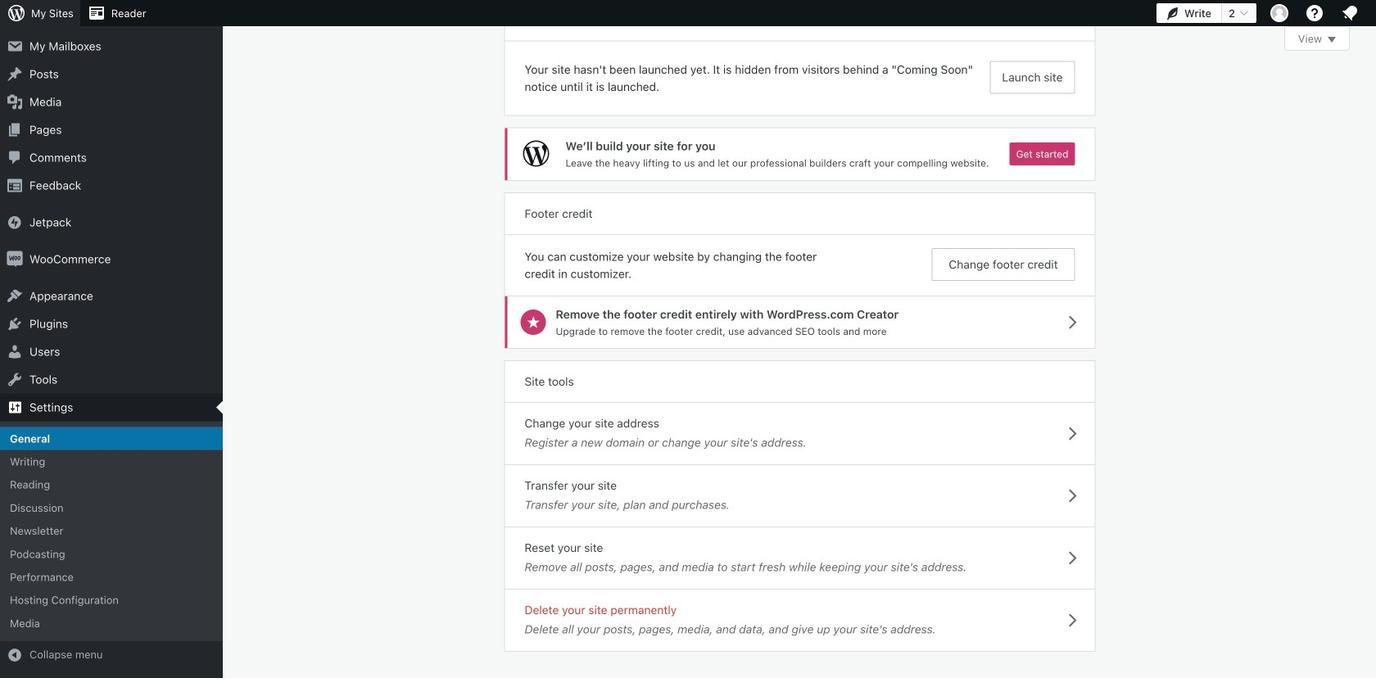 Task type: locate. For each thing, give the bounding box(es) containing it.
1 vertical spatial img image
[[7, 251, 23, 267]]

img image
[[7, 214, 23, 230], [7, 251, 23, 267]]

help image
[[1305, 3, 1324, 23]]

1 img image from the top
[[7, 214, 23, 230]]

main content
[[505, 0, 1350, 651]]

0 vertical spatial img image
[[7, 214, 23, 230]]

2 img image from the top
[[7, 251, 23, 267]]



Task type: describe. For each thing, give the bounding box(es) containing it.
my profile image
[[1270, 4, 1288, 22]]

closed image
[[1328, 37, 1336, 43]]

manage your notifications image
[[1340, 3, 1360, 23]]



Task type: vqa. For each thing, say whether or not it's contained in the screenshot.
closed Icon in the top of the page
yes



